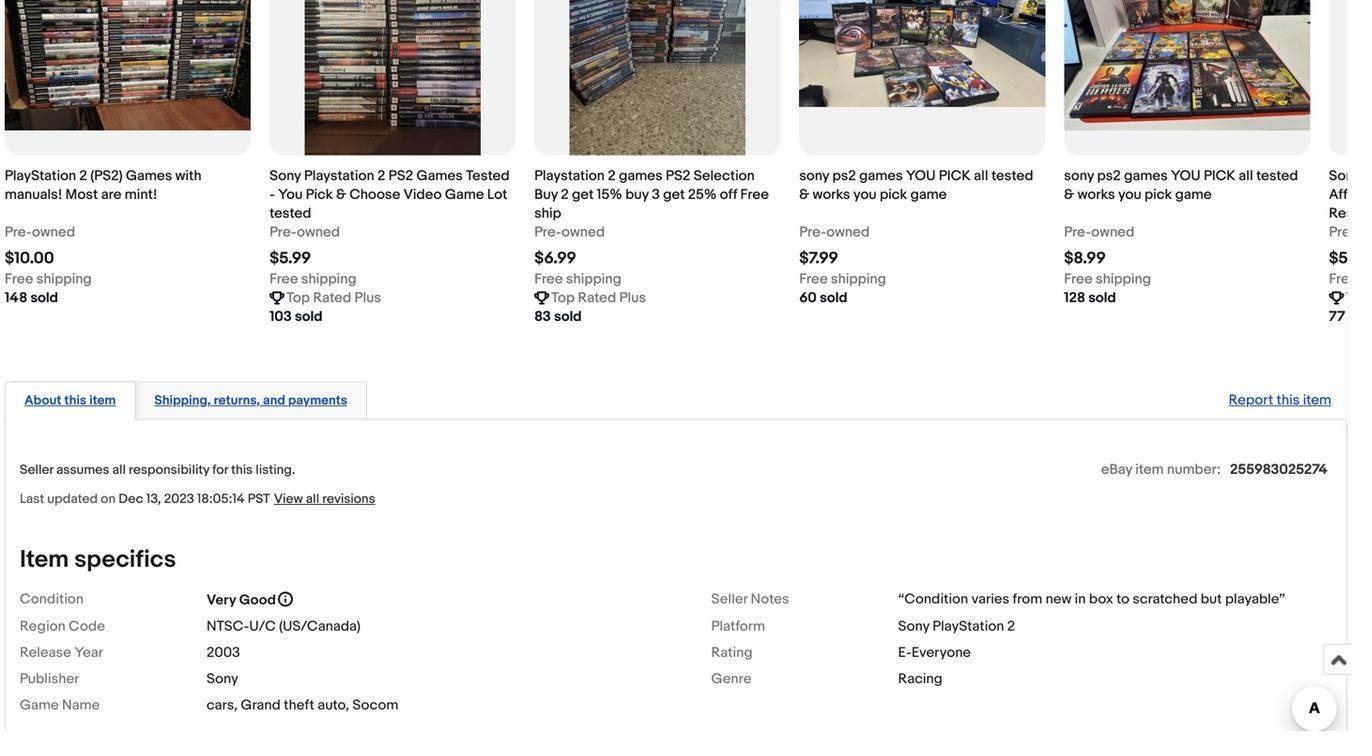 Task type: describe. For each thing, give the bounding box(es) containing it.
83 sold
[[535, 309, 582, 326]]

60
[[800, 290, 817, 307]]

sold right 103
[[295, 309, 323, 326]]

83
[[535, 309, 551, 326]]

e-
[[898, 645, 912, 662]]

$8.99 text field
[[1065, 249, 1106, 269]]

128 sold text field
[[1065, 289, 1117, 308]]

2 inside playstation 2 (ps2) games with manuals! most are mint!
[[79, 168, 87, 185]]

everyone
[[912, 645, 971, 662]]

about
[[24, 393, 61, 409]]

with
[[175, 168, 202, 185]]

most
[[65, 186, 98, 203]]

sold right "83"
[[554, 309, 582, 326]]

playable"
[[1226, 591, 1286, 608]]

free shipping text field for $7.99
[[800, 270, 887, 289]]

and
[[263, 393, 285, 409]]

release year
[[20, 645, 103, 662]]

but
[[1201, 591, 1222, 608]]

sony for $7.99
[[800, 168, 830, 185]]

manuals!
[[5, 186, 62, 203]]

region code
[[20, 618, 105, 635]]

1 get from the left
[[572, 186, 594, 203]]

son
[[1329, 168, 1353, 185]]

dec
[[119, 492, 143, 508]]

shipping for $8.99
[[1096, 271, 1152, 288]]

top for $6.99
[[552, 290, 575, 307]]

shipping, returns, and payments button
[[154, 392, 347, 410]]

free inside pre-owned $8.99 free shipping 128 sold
[[1065, 271, 1093, 288]]

ntsc-
[[207, 618, 249, 635]]

$5.9 text field
[[1329, 249, 1353, 269]]

& for $8.99
[[1065, 186, 1075, 203]]

on
[[101, 492, 116, 508]]

18:05:14
[[197, 492, 245, 508]]

game for $8.99
[[1176, 186, 1212, 203]]

(ps2)
[[90, 168, 123, 185]]

ebay
[[1102, 462, 1133, 478]]

77
[[1329, 309, 1346, 326]]

racing
[[898, 671, 943, 688]]

owned inside sony playstation 2 ps2 games tested - you pick & choose video game lot tested pre-owned $5.99 free shipping
[[297, 224, 340, 241]]

free shipping text field for $6.99
[[535, 270, 622, 289]]

u/c
[[249, 618, 276, 635]]

sony ps2 games you pick all tested & works you pick game for $7.99
[[800, 168, 1034, 203]]

notes
[[751, 591, 790, 608]]

code
[[69, 618, 105, 635]]

148 sold text field
[[5, 289, 58, 308]]

$10.00
[[5, 249, 54, 269]]

$5.9
[[1329, 249, 1353, 269]]

report this item link
[[1220, 383, 1341, 418]]

condition
[[20, 591, 84, 608]]

shipping for $7.99
[[831, 271, 887, 288]]

shipping, returns, and payments
[[154, 393, 347, 409]]

updated
[[47, 492, 98, 508]]

games inside sony playstation 2 ps2 games tested - you pick & choose video game lot tested pre-owned $5.99 free shipping
[[417, 168, 463, 185]]

$8.99
[[1065, 249, 1106, 269]]

6 pre- from the left
[[1329, 224, 1353, 241]]

assumes
[[56, 463, 109, 478]]

video
[[404, 186, 442, 203]]

pre-owned text field for $8.99
[[1065, 223, 1135, 242]]

good
[[239, 592, 276, 609]]

cars, grand theft auto, socom
[[207, 697, 399, 714]]

$7.99 text field
[[800, 249, 839, 269]]

platform
[[712, 618, 766, 635]]

about this item button
[[24, 392, 116, 410]]

pre-owned text field for $7.99
[[800, 223, 870, 242]]

playstation inside playstation 2 games ps2 selection buy 2 get 15% buy 3 get 25% off free ship pre-owned $6.99 free shipping
[[535, 168, 605, 185]]

free down $6.99
[[535, 271, 563, 288]]

region
[[20, 618, 66, 635]]

specifics
[[74, 546, 176, 575]]

tested inside sony playstation 2 ps2 games tested - you pick & choose video game lot tested pre-owned $5.99 free shipping
[[270, 205, 311, 222]]

$6.99
[[535, 249, 577, 269]]

ps2 for owned
[[666, 168, 691, 185]]

free shipping text field for $8.99
[[1065, 270, 1152, 289]]

auto,
[[318, 697, 349, 714]]

rated for $6.99
[[578, 290, 616, 307]]

seller assumes all responsibility for this listing.
[[20, 463, 295, 478]]

off
[[720, 186, 738, 203]]

Free text field
[[1329, 270, 1353, 289]]

free inside pre-owned $10.00 free shipping 148 sold
[[5, 271, 33, 288]]

to
[[1117, 591, 1130, 608]]

$5.99
[[270, 249, 311, 269]]

free shipping text field for $5.99
[[270, 270, 357, 289]]

about this item
[[24, 393, 116, 409]]

pst
[[248, 492, 270, 508]]

socom
[[353, 697, 399, 714]]

ps2 for $5.99
[[389, 168, 413, 185]]

item specifics
[[20, 546, 176, 575]]

e-everyone
[[898, 645, 971, 662]]

plus for $6.99
[[620, 290, 646, 307]]

item for report this item
[[1304, 392, 1332, 409]]

2 down "from"
[[1008, 618, 1016, 635]]

77 s text field
[[1329, 308, 1353, 326]]

tested for $8.99
[[1257, 168, 1299, 185]]

pre- inside pre-owned $10.00 free shipping 148 sold
[[5, 224, 32, 241]]

tab list containing about this item
[[5, 378, 1348, 420]]

13,
[[146, 492, 161, 508]]

"condition
[[898, 591, 969, 608]]

shipping inside playstation 2 games ps2 selection buy 2 get 15% buy 3 get 25% off free ship pre-owned $6.99 free shipping
[[566, 271, 622, 288]]

2 inside sony playstation 2 ps2 games tested - you pick & choose video game lot tested pre-owned $5.99 free shipping
[[378, 168, 386, 185]]

you
[[278, 186, 303, 203]]

rating
[[712, 645, 753, 662]]

25%
[[688, 186, 717, 203]]

103
[[270, 309, 292, 326]]

ntsc-u/c (us/canada)
[[207, 618, 361, 635]]

sony for sony playstation 2
[[898, 618, 930, 635]]

report
[[1229, 392, 1274, 409]]

you for $8.99
[[1119, 186, 1142, 203]]

seller notes
[[712, 591, 790, 608]]

name
[[62, 697, 100, 714]]

rated for free
[[313, 290, 351, 307]]

2 up the 15%
[[608, 168, 616, 185]]

selection
[[694, 168, 755, 185]]

games for $7.99
[[860, 168, 903, 185]]

games inside playstation 2 (ps2) games with manuals! most are mint!
[[126, 168, 172, 185]]

mint!
[[125, 186, 157, 203]]

103 sold text field
[[270, 308, 323, 326]]

game for $7.99
[[911, 186, 947, 203]]

255983025274
[[1231, 462, 1328, 478]]

report this item
[[1229, 392, 1332, 409]]

ship
[[535, 205, 562, 222]]

& inside sony playstation 2 ps2 games tested - you pick & choose video game lot tested pre-owned $5.99 free shipping
[[336, 186, 347, 203]]

top rated plus text field for free
[[287, 289, 381, 308]]

owned for $7.99
[[827, 224, 870, 241]]

15%
[[597, 186, 623, 203]]

plus for $5.99
[[355, 290, 381, 307]]

sony playstation 2
[[898, 618, 1016, 635]]

0 horizontal spatial game
[[20, 697, 59, 714]]

son pre- $5.9 free
[[1329, 168, 1353, 288]]

you for $7.99
[[906, 168, 936, 185]]

sold for $7.99
[[820, 290, 848, 307]]

owned for $10.00
[[32, 224, 75, 241]]

ebay item number: 255983025274
[[1102, 462, 1328, 478]]

revisions
[[322, 492, 375, 508]]

you for $7.99
[[854, 186, 877, 203]]

games inside playstation 2 games ps2 selection buy 2 get 15% buy 3 get 25% off free ship pre-owned $6.99 free shipping
[[619, 168, 663, 185]]



Task type: locate. For each thing, give the bounding box(es) containing it.
0 horizontal spatial sony ps2 games you pick all tested & works you pick game
[[800, 168, 1034, 203]]

0 horizontal spatial get
[[572, 186, 594, 203]]

1 horizontal spatial &
[[800, 186, 810, 203]]

ps2 up the $7.99
[[833, 168, 856, 185]]

sold
[[30, 290, 58, 307], [820, 290, 848, 307], [1089, 290, 1117, 307], [295, 309, 323, 326], [554, 309, 582, 326]]

games
[[126, 168, 172, 185], [417, 168, 463, 185]]

owned inside pre-owned $7.99 free shipping 60 sold
[[827, 224, 870, 241]]

pick up pre-owned $8.99 free shipping 128 sold
[[1145, 186, 1173, 203]]

1 free shipping text field from the left
[[5, 270, 92, 289]]

1 top rated plus from the left
[[287, 290, 381, 307]]

get left the 15%
[[572, 186, 594, 203]]

2 horizontal spatial games
[[1125, 168, 1168, 185]]

$6.99 text field
[[535, 249, 577, 269]]

1 horizontal spatial this
[[231, 463, 253, 478]]

2 pre- from the left
[[270, 224, 297, 241]]

for
[[212, 463, 228, 478]]

5 pre-owned text field from the left
[[1065, 223, 1135, 242]]

free up 60
[[800, 271, 828, 288]]

you up pre-owned $8.99 free shipping 128 sold
[[1119, 186, 1142, 203]]

sony up $8.99
[[1065, 168, 1094, 185]]

1 plus from the left
[[355, 290, 381, 307]]

free shipping text field down $10.00 text box
[[5, 270, 92, 289]]

0 horizontal spatial top rated plus text field
[[287, 289, 381, 308]]

games
[[619, 168, 663, 185], [860, 168, 903, 185], [1125, 168, 1168, 185]]

top rated plus up 83 sold
[[552, 290, 646, 307]]

2 get from the left
[[663, 186, 685, 203]]

1 & from the left
[[336, 186, 347, 203]]

Free shipping text field
[[270, 270, 357, 289], [800, 270, 887, 289], [1065, 270, 1152, 289]]

2 horizontal spatial tested
[[1257, 168, 1299, 185]]

playstation up manuals!
[[5, 168, 76, 185]]

"condition varies from new in box to scratched but playable"
[[898, 591, 1286, 608]]

works
[[813, 186, 851, 203], [1078, 186, 1116, 203]]

top rated plus text field up 83 sold
[[552, 289, 646, 308]]

& up $7.99 text box
[[800, 186, 810, 203]]

0 horizontal spatial you
[[906, 168, 936, 185]]

2 horizontal spatial item
[[1304, 392, 1332, 409]]

Free shipping text field
[[5, 270, 92, 289], [535, 270, 622, 289]]

owned up the $7.99
[[827, 224, 870, 241]]

1 horizontal spatial playstation
[[535, 168, 605, 185]]

varies
[[972, 591, 1010, 608]]

1 owned from the left
[[32, 224, 75, 241]]

1 games from the left
[[619, 168, 663, 185]]

ps2 for $8.99
[[1098, 168, 1121, 185]]

shipping up 60 sold text box
[[831, 271, 887, 288]]

this inside "link"
[[1277, 392, 1300, 409]]

sold inside pre-owned $7.99 free shipping 60 sold
[[820, 290, 848, 307]]

2 horizontal spatial &
[[1065, 186, 1075, 203]]

game down tested
[[445, 186, 484, 203]]

0 horizontal spatial item
[[89, 393, 116, 409]]

top
[[287, 290, 310, 307], [552, 290, 575, 307]]

1 horizontal spatial game
[[445, 186, 484, 203]]

1 horizontal spatial tested
[[992, 168, 1034, 185]]

2 top rated plus text field from the left
[[552, 289, 646, 308]]

pre- up the $5.99 text field
[[270, 224, 297, 241]]

2 rated from the left
[[578, 290, 616, 307]]

seller for seller assumes all responsibility for this listing.
[[20, 463, 53, 478]]

2 horizontal spatial this
[[1277, 392, 1300, 409]]

pre- inside pre-owned $8.99 free shipping 128 sold
[[1065, 224, 1092, 241]]

pre-owned text field up the $5.99 text field
[[270, 223, 340, 242]]

1 you from the left
[[854, 186, 877, 203]]

0 vertical spatial game
[[445, 186, 484, 203]]

shipping for $10.00
[[36, 271, 92, 288]]

0 horizontal spatial pick
[[880, 186, 908, 203]]

owned up $8.99
[[1092, 224, 1135, 241]]

1 top from the left
[[287, 290, 310, 307]]

owned
[[32, 224, 75, 241], [297, 224, 340, 241], [562, 224, 605, 241], [827, 224, 870, 241], [1092, 224, 1135, 241]]

this right about on the bottom of page
[[64, 393, 86, 409]]

$5.99 text field
[[270, 249, 311, 269]]

tested
[[466, 168, 510, 185]]

item right ebay
[[1136, 462, 1164, 478]]

playstation inside sony playstation 2 ps2 games tested - you pick & choose video game lot tested pre-owned $5.99 free shipping
[[304, 168, 375, 185]]

0 horizontal spatial sony
[[207, 671, 238, 688]]

sony up "you"
[[270, 168, 301, 185]]

4 pre-owned text field from the left
[[800, 223, 870, 242]]

item inside about this item button
[[89, 393, 116, 409]]

None text field
[[1346, 289, 1353, 308]]

1 pre-owned text field from the left
[[5, 223, 75, 242]]

0 horizontal spatial &
[[336, 186, 347, 203]]

pre-owned $7.99 free shipping 60 sold
[[800, 224, 887, 307]]

pre-owned text field for $5.99
[[270, 223, 340, 242]]

0 vertical spatial sony
[[270, 168, 301, 185]]

you
[[854, 186, 877, 203], [1119, 186, 1142, 203]]

shipping
[[36, 271, 92, 288], [301, 271, 357, 288], [566, 271, 622, 288], [831, 271, 887, 288], [1096, 271, 1152, 288]]

1 horizontal spatial get
[[663, 186, 685, 203]]

top up 83 sold text field
[[552, 290, 575, 307]]

sony up cars,
[[207, 671, 238, 688]]

$10.00 text field
[[5, 249, 54, 269]]

top rated plus text field up "103 sold"
[[287, 289, 381, 308]]

ps2 up 25% at the top of page
[[666, 168, 691, 185]]

1 horizontal spatial games
[[860, 168, 903, 185]]

playstation 2 games ps2 selection buy 2 get 15% buy 3 get 25% off free ship pre-owned $6.99 free shipping
[[535, 168, 769, 288]]

0 horizontal spatial ps2
[[833, 168, 856, 185]]

choose
[[350, 186, 400, 203]]

2 up choose
[[378, 168, 386, 185]]

0 horizontal spatial playstation
[[5, 168, 76, 185]]

2 playstation from the left
[[535, 168, 605, 185]]

0 horizontal spatial sony
[[800, 168, 830, 185]]

& up $8.99
[[1065, 186, 1075, 203]]

2 works from the left
[[1078, 186, 1116, 203]]

cars,
[[207, 697, 238, 714]]

rated up 83 sold
[[578, 290, 616, 307]]

2 top from the left
[[552, 290, 575, 307]]

top rated plus up "103 sold"
[[287, 290, 381, 307]]

seller up platform at the bottom of the page
[[712, 591, 748, 608]]

1 horizontal spatial sony
[[1065, 168, 1094, 185]]

0 horizontal spatial ps2
[[389, 168, 413, 185]]

1 you from the left
[[906, 168, 936, 185]]

3
[[652, 186, 660, 203]]

tested for $7.99
[[992, 168, 1034, 185]]

playstation down varies
[[933, 618, 1005, 635]]

0 horizontal spatial top rated plus
[[287, 290, 381, 307]]

128
[[1065, 290, 1086, 307]]

1 horizontal spatial sony
[[270, 168, 301, 185]]

1 horizontal spatial you
[[1171, 168, 1201, 185]]

listing.
[[256, 463, 295, 478]]

4 owned from the left
[[827, 224, 870, 241]]

in
[[1075, 591, 1086, 608]]

payments
[[288, 393, 347, 409]]

1 sony ps2 games you pick all tested & works you pick game from the left
[[800, 168, 1034, 203]]

sony ps2 games you pick all tested & works you pick game
[[800, 168, 1034, 203], [1065, 168, 1299, 203]]

pre- up the $7.99
[[800, 224, 827, 241]]

owned up $6.99
[[562, 224, 605, 241]]

number:
[[1167, 462, 1221, 478]]

60 sold text field
[[800, 289, 848, 308]]

shipping up 148 sold text field
[[36, 271, 92, 288]]

sony ps2 games you pick all tested & works you pick game for $8.99
[[1065, 168, 1299, 203]]

works for $8.99
[[1078, 186, 1116, 203]]

release
[[20, 645, 71, 662]]

rated up "103 sold"
[[313, 290, 351, 307]]

2 free shipping text field from the left
[[800, 270, 887, 289]]

tab list
[[5, 378, 1348, 420]]

this right for
[[231, 463, 253, 478]]

games up video
[[417, 168, 463, 185]]

very
[[207, 592, 236, 609]]

0 vertical spatial playstation
[[5, 168, 76, 185]]

Pre-owned text field
[[5, 223, 75, 242], [270, 223, 340, 242], [535, 223, 605, 242], [800, 223, 870, 242], [1065, 223, 1135, 242]]

sony for sony playstation 2 ps2 games tested - you pick & choose video game lot tested pre-owned $5.99 free shipping
[[270, 168, 301, 185]]

1 rated from the left
[[313, 290, 351, 307]]

this for report
[[1277, 392, 1300, 409]]

0 vertical spatial seller
[[20, 463, 53, 478]]

this for about
[[64, 393, 86, 409]]

& right pick
[[336, 186, 347, 203]]

2 you from the left
[[1171, 168, 1201, 185]]

sony for $8.99
[[1065, 168, 1094, 185]]

0 horizontal spatial plus
[[355, 290, 381, 307]]

playstation inside playstation 2 (ps2) games with manuals! most are mint!
[[5, 168, 76, 185]]

top rated plus text field for $6.99
[[552, 289, 646, 308]]

playstation 2 (ps2) games with manuals! most are mint!
[[5, 168, 202, 203]]

games up "mint!"
[[126, 168, 172, 185]]

5 shipping from the left
[[1096, 271, 1152, 288]]

item inside report this item "link"
[[1304, 392, 1332, 409]]

shipping up 128 sold text box
[[1096, 271, 1152, 288]]

ps2 inside playstation 2 games ps2 selection buy 2 get 15% buy 3 get 25% off free ship pre-owned $6.99 free shipping
[[666, 168, 691, 185]]

sold right 128
[[1089, 290, 1117, 307]]

2003
[[207, 645, 240, 662]]

2 ps2 from the left
[[666, 168, 691, 185]]

free shipping text field down $8.99
[[1065, 270, 1152, 289]]

2 shipping from the left
[[301, 271, 357, 288]]

view all revisions link
[[270, 491, 375, 508]]

(us/canada)
[[279, 618, 361, 635]]

0 horizontal spatial works
[[813, 186, 851, 203]]

shipping inside pre-owned $10.00 free shipping 148 sold
[[36, 271, 92, 288]]

this right report
[[1277, 392, 1300, 409]]

1 horizontal spatial seller
[[712, 591, 748, 608]]

1 pick from the left
[[939, 168, 971, 185]]

owned for $8.99
[[1092, 224, 1135, 241]]

ps2 up $8.99
[[1098, 168, 1121, 185]]

free shipping text field for $10.00
[[5, 270, 92, 289]]

3 games from the left
[[1125, 168, 1168, 185]]

1 horizontal spatial you
[[1119, 186, 1142, 203]]

2 pre-owned text field from the left
[[270, 223, 340, 242]]

pre- inside pre-owned $7.99 free shipping 60 sold
[[800, 224, 827, 241]]

owned up $10.00
[[32, 224, 75, 241]]

last
[[20, 492, 44, 508]]

are
[[101, 186, 122, 203]]

this inside button
[[64, 393, 86, 409]]

games for $8.99
[[1125, 168, 1168, 185]]

1 horizontal spatial rated
[[578, 290, 616, 307]]

pre-
[[5, 224, 32, 241], [270, 224, 297, 241], [535, 224, 562, 241], [800, 224, 827, 241], [1065, 224, 1092, 241], [1329, 224, 1353, 241]]

4 shipping from the left
[[831, 271, 887, 288]]

seller up last
[[20, 463, 53, 478]]

seller
[[20, 463, 53, 478], [712, 591, 748, 608]]

top up "103 sold"
[[287, 290, 310, 307]]

returns,
[[214, 393, 260, 409]]

sold inside pre-owned $8.99 free shipping 128 sold
[[1089, 290, 1117, 307]]

ps2 inside sony playstation 2 ps2 games tested - you pick & choose video game lot tested pre-owned $5.99 free shipping
[[389, 168, 413, 185]]

1 horizontal spatial ps2
[[666, 168, 691, 185]]

1 vertical spatial playstation
[[933, 618, 1005, 635]]

2 top rated plus from the left
[[552, 290, 646, 307]]

2 pick from the left
[[1204, 168, 1236, 185]]

playstation up pick
[[304, 168, 375, 185]]

owned down pick
[[297, 224, 340, 241]]

owned inside pre-owned $10.00 free shipping 148 sold
[[32, 224, 75, 241]]

sold for $8.99
[[1089, 290, 1117, 307]]

pre- inside playstation 2 games ps2 selection buy 2 get 15% buy 3 get 25% off free ship pre-owned $6.99 free shipping
[[535, 224, 562, 241]]

pre- down ship
[[535, 224, 562, 241]]

free shipping text field down the $5.99 text field
[[270, 270, 357, 289]]

1 horizontal spatial item
[[1136, 462, 1164, 478]]

shipping inside sony playstation 2 ps2 games tested - you pick & choose video game lot tested pre-owned $5.99 free shipping
[[301, 271, 357, 288]]

item
[[1304, 392, 1332, 409], [89, 393, 116, 409], [1136, 462, 1164, 478]]

2 pick from the left
[[1145, 186, 1173, 203]]

1 top rated plus text field from the left
[[287, 289, 381, 308]]

item for about this item
[[89, 393, 116, 409]]

3 & from the left
[[1065, 186, 1075, 203]]

buy
[[626, 186, 649, 203]]

free down $5.9 text field
[[1329, 271, 1353, 288]]

pre-owned text field for $10.00
[[5, 223, 75, 242]]

box
[[1089, 591, 1114, 608]]

shipping down the $5.99 text field
[[301, 271, 357, 288]]

pre-owned text field up $8.99 text field
[[1065, 223, 1135, 242]]

pre-owned text field up $7.99 text box
[[800, 223, 870, 242]]

1 works from the left
[[813, 186, 851, 203]]

5 pre- from the left
[[1065, 224, 1092, 241]]

rated
[[313, 290, 351, 307], [578, 290, 616, 307]]

genre
[[712, 671, 752, 688]]

sold inside pre-owned $10.00 free shipping 148 sold
[[30, 290, 58, 307]]

ps2 up video
[[389, 168, 413, 185]]

1 vertical spatial sony
[[898, 618, 930, 635]]

0 horizontal spatial you
[[854, 186, 877, 203]]

sold right 148
[[30, 290, 58, 307]]

sony up $7.99 text box
[[800, 168, 830, 185]]

pick for $7.99
[[880, 186, 908, 203]]

you for $8.99
[[1171, 168, 1201, 185]]

0 horizontal spatial games
[[619, 168, 663, 185]]

lot
[[487, 186, 508, 203]]

responsibility
[[129, 463, 210, 478]]

&
[[336, 186, 347, 203], [800, 186, 810, 203], [1065, 186, 1075, 203]]

pre-owned text field for $6.99
[[535, 223, 605, 242]]

2 right buy
[[561, 186, 569, 203]]

free up 128
[[1065, 271, 1093, 288]]

3 shipping from the left
[[566, 271, 622, 288]]

1 horizontal spatial pick
[[1145, 186, 1173, 203]]

0 horizontal spatial pick
[[939, 168, 971, 185]]

seller for seller notes
[[712, 591, 748, 608]]

sony inside sony playstation 2 ps2 games tested - you pick & choose video game lot tested pre-owned $5.99 free shipping
[[270, 168, 301, 185]]

plus down playstation 2 games ps2 selection buy 2 get 15% buy 3 get 25% off free ship pre-owned $6.99 free shipping
[[620, 290, 646, 307]]

free inside sony playstation 2 ps2 games tested - you pick & choose video game lot tested pre-owned $5.99 free shipping
[[270, 271, 298, 288]]

2 & from the left
[[800, 186, 810, 203]]

0 horizontal spatial playstation
[[304, 168, 375, 185]]

2 free shipping text field from the left
[[535, 270, 622, 289]]

2 owned from the left
[[297, 224, 340, 241]]

shipping,
[[154, 393, 211, 409]]

2 games from the left
[[860, 168, 903, 185]]

Top Rated Plus text field
[[287, 289, 381, 308], [552, 289, 646, 308]]

1 vertical spatial seller
[[712, 591, 748, 608]]

2023
[[164, 492, 194, 508]]

shipping inside pre-owned $8.99 free shipping 128 sold
[[1096, 271, 1152, 288]]

game inside sony playstation 2 ps2 games tested - you pick & choose video game lot tested pre-owned $5.99 free shipping
[[445, 186, 484, 203]]

1 vertical spatial game
[[20, 697, 59, 714]]

2 plus from the left
[[620, 290, 646, 307]]

1 shipping from the left
[[36, 271, 92, 288]]

1 ps2 from the left
[[389, 168, 413, 185]]

pre-owned text field down ship
[[535, 223, 605, 242]]

1 horizontal spatial free shipping text field
[[800, 270, 887, 289]]

top rated plus for $6.99
[[552, 290, 646, 307]]

sony for sony
[[207, 671, 238, 688]]

free shipping text field down the $7.99
[[800, 270, 887, 289]]

1 horizontal spatial plus
[[620, 290, 646, 307]]

playstation up buy
[[535, 168, 605, 185]]

0 horizontal spatial seller
[[20, 463, 53, 478]]

0 horizontal spatial this
[[64, 393, 86, 409]]

item
[[20, 546, 69, 575]]

item right about on the bottom of page
[[89, 393, 116, 409]]

free inside pre-owned $7.99 free shipping 60 sold
[[800, 271, 828, 288]]

last updated on dec 13, 2023 18:05:14 pst view all revisions
[[20, 492, 375, 508]]

get right 3
[[663, 186, 685, 203]]

2 horizontal spatial sony
[[898, 618, 930, 635]]

-
[[270, 186, 275, 203]]

pick up pre-owned $7.99 free shipping 60 sold
[[880, 186, 908, 203]]

top rated plus for free
[[287, 290, 381, 307]]

you up pre-owned $7.99 free shipping 60 sold
[[854, 186, 877, 203]]

shipping down $6.99
[[566, 271, 622, 288]]

ps2
[[833, 168, 856, 185], [1098, 168, 1121, 185]]

1 free shipping text field from the left
[[270, 270, 357, 289]]

1 horizontal spatial pick
[[1204, 168, 1236, 185]]

1 ps2 from the left
[[833, 168, 856, 185]]

1 horizontal spatial top rated plus text field
[[552, 289, 646, 308]]

owned inside pre-owned $8.99 free shipping 128 sold
[[1092, 224, 1135, 241]]

owned inside playstation 2 games ps2 selection buy 2 get 15% buy 3 get 25% off free ship pre-owned $6.99 free shipping
[[562, 224, 605, 241]]

5 owned from the left
[[1092, 224, 1135, 241]]

2 you from the left
[[1119, 186, 1142, 203]]

4 pre- from the left
[[800, 224, 827, 241]]

1 games from the left
[[126, 168, 172, 185]]

free down the $5.99 text field
[[270, 271, 298, 288]]

shipping inside pre-owned $7.99 free shipping 60 sold
[[831, 271, 887, 288]]

1 pick from the left
[[880, 186, 908, 203]]

pre-owned $8.99 free shipping 128 sold
[[1065, 224, 1152, 307]]

sold right 60
[[820, 290, 848, 307]]

1 pre- from the left
[[5, 224, 32, 241]]

year
[[74, 645, 103, 662]]

theft
[[284, 697, 315, 714]]

0 horizontal spatial top
[[287, 290, 310, 307]]

83 sold text field
[[535, 308, 582, 326]]

works up the $7.99
[[813, 186, 851, 203]]

pre- inside sony playstation 2 ps2 games tested - you pick & choose video game lot tested pre-owned $5.99 free shipping
[[270, 224, 297, 241]]

0 horizontal spatial rated
[[313, 290, 351, 307]]

grand
[[241, 697, 281, 714]]

game name
[[20, 697, 100, 714]]

Pre- text field
[[1329, 223, 1353, 242]]

0 horizontal spatial tested
[[270, 205, 311, 222]]

2 game from the left
[[1176, 186, 1212, 203]]

1 horizontal spatial free shipping text field
[[535, 270, 622, 289]]

2 sony ps2 games you pick all tested & works you pick game from the left
[[1065, 168, 1299, 203]]

1 sony from the left
[[800, 168, 830, 185]]

3 owned from the left
[[562, 224, 605, 241]]

0 horizontal spatial game
[[911, 186, 947, 203]]

pick for $7.99
[[939, 168, 971, 185]]

works for $7.99
[[813, 186, 851, 203]]

pre-owned text field up $10.00 text box
[[5, 223, 75, 242]]

pre- up $5.9 text field
[[1329, 224, 1353, 241]]

2 horizontal spatial free shipping text field
[[1065, 270, 1152, 289]]

pick
[[306, 186, 333, 203]]

2 up most
[[79, 168, 87, 185]]

1 horizontal spatial sony ps2 games you pick all tested & works you pick game
[[1065, 168, 1299, 203]]

1 horizontal spatial games
[[417, 168, 463, 185]]

ps2 for $7.99
[[833, 168, 856, 185]]

$7.99
[[800, 249, 839, 269]]

2 games from the left
[[417, 168, 463, 185]]

2 vertical spatial sony
[[207, 671, 238, 688]]

pre- up $10.00 text box
[[5, 224, 32, 241]]

2 ps2 from the left
[[1098, 168, 1121, 185]]

plus down sony playstation 2 ps2 games tested - you pick & choose video game lot tested pre-owned $5.99 free shipping
[[355, 290, 381, 307]]

free shipping text field down $6.99 "text box"
[[535, 270, 622, 289]]

item right report
[[1304, 392, 1332, 409]]

view
[[274, 492, 303, 508]]

game down 'publisher'
[[20, 697, 59, 714]]

pick for $8.99
[[1145, 186, 1173, 203]]

1 game from the left
[[911, 186, 947, 203]]

works up $8.99
[[1078, 186, 1116, 203]]

& for $7.99
[[800, 186, 810, 203]]

0 horizontal spatial free shipping text field
[[270, 270, 357, 289]]

0 horizontal spatial games
[[126, 168, 172, 185]]

0 horizontal spatial free shipping text field
[[5, 270, 92, 289]]

1 horizontal spatial top rated plus
[[552, 290, 646, 307]]

sony up e-
[[898, 618, 930, 635]]

1 horizontal spatial top
[[552, 290, 575, 307]]

top for free
[[287, 290, 310, 307]]

from
[[1013, 591, 1043, 608]]

free right 'off'
[[741, 186, 769, 203]]

pre- up $8.99 text field
[[1065, 224, 1092, 241]]

3 pre- from the left
[[535, 224, 562, 241]]

pick
[[939, 168, 971, 185], [1204, 168, 1236, 185]]

3 free shipping text field from the left
[[1065, 270, 1152, 289]]

1 horizontal spatial works
[[1078, 186, 1116, 203]]

free up 148
[[5, 271, 33, 288]]

1 horizontal spatial game
[[1176, 186, 1212, 203]]

1 horizontal spatial playstation
[[933, 618, 1005, 635]]

very good
[[207, 592, 276, 609]]

publisher
[[20, 671, 79, 688]]

playstation
[[304, 168, 375, 185], [535, 168, 605, 185]]

1 horizontal spatial ps2
[[1098, 168, 1121, 185]]

pick
[[880, 186, 908, 203], [1145, 186, 1173, 203]]

1 playstation from the left
[[304, 168, 375, 185]]

77 s
[[1329, 309, 1353, 326]]

scratched
[[1133, 591, 1198, 608]]

2 sony from the left
[[1065, 168, 1094, 185]]

pick for $8.99
[[1204, 168, 1236, 185]]

sold for $10.00
[[30, 290, 58, 307]]

3 pre-owned text field from the left
[[535, 223, 605, 242]]



Task type: vqa. For each thing, say whether or not it's contained in the screenshot.


